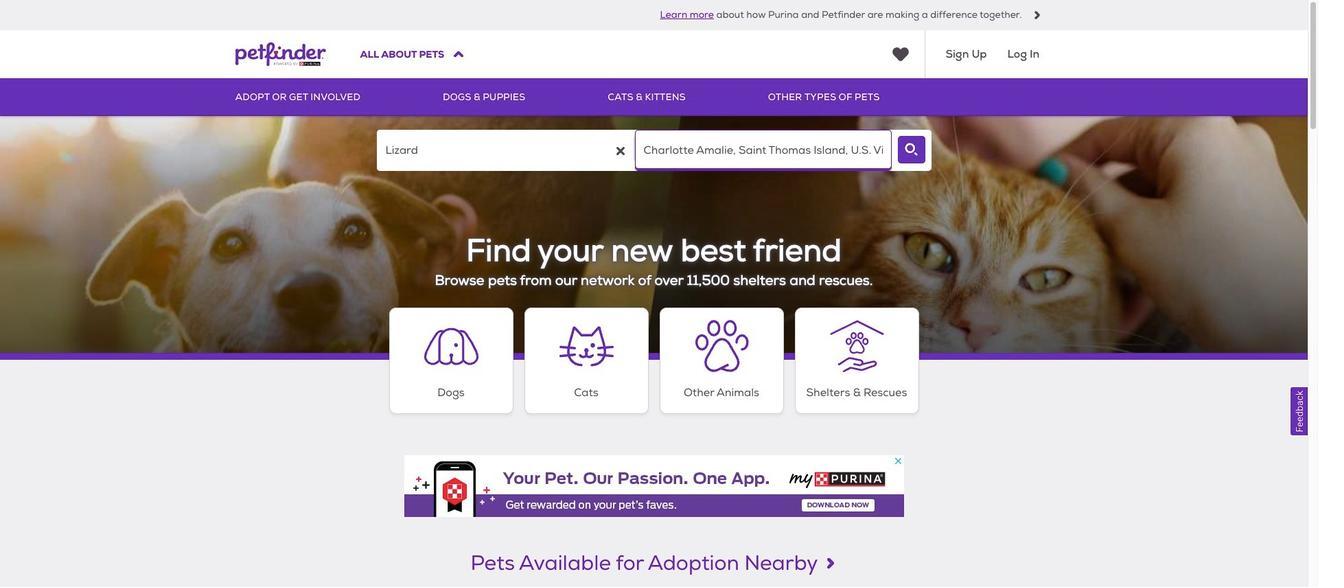 Task type: describe. For each thing, give the bounding box(es) containing it.
Enter City, State, or ZIP text field
[[635, 130, 892, 171]]

Search Terrier, Kitten, etc. text field
[[377, 130, 634, 171]]

petfinder logo image
[[235, 30, 326, 78]]



Task type: locate. For each thing, give the bounding box(es) containing it.
primary element
[[235, 78, 1073, 116]]

advertisement element
[[404, 455, 904, 517]]

9c2b2 image
[[1033, 11, 1042, 19]]



Task type: vqa. For each thing, say whether or not it's contained in the screenshot.
Privacy alert dialog
no



